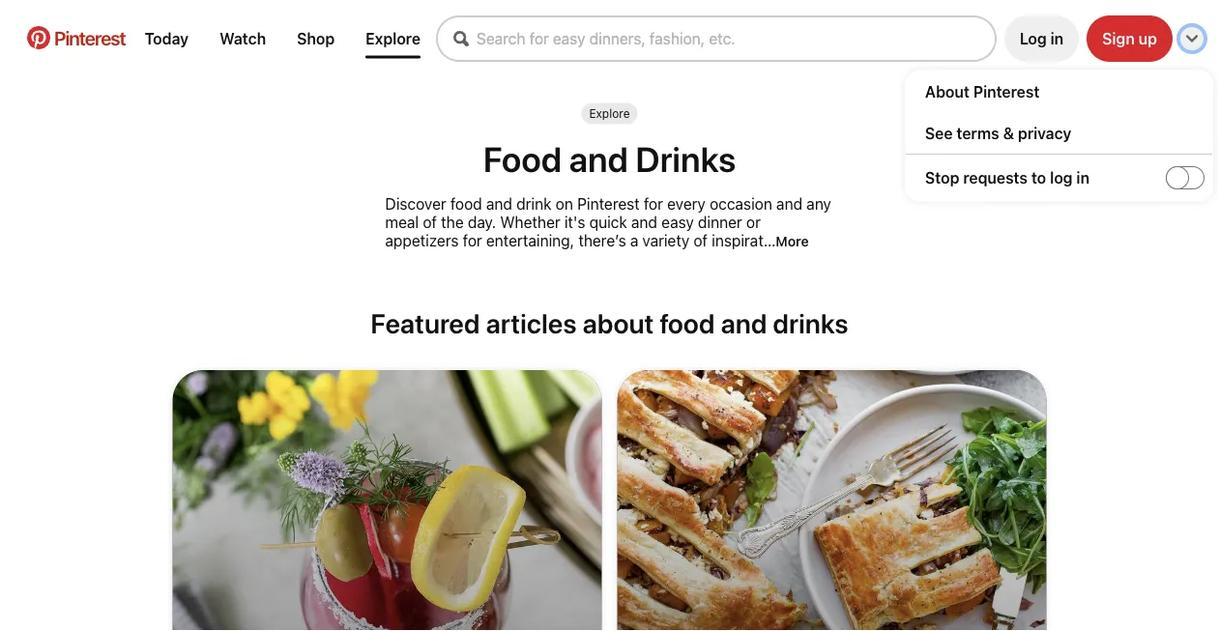 Task type: locate. For each thing, give the bounding box(es) containing it.
log
[[1050, 169, 1073, 187]]

for left the every at the right top of page
[[644, 194, 663, 213]]

1 horizontal spatial explore
[[589, 107, 630, 120]]

log
[[1020, 29, 1047, 48]]

privacy
[[1018, 124, 1072, 142]]

of left the
[[423, 213, 437, 231]]

a
[[630, 231, 638, 249]]

today link
[[137, 22, 196, 56]]

food right discover
[[450, 194, 482, 213]]

food right about
[[660, 307, 715, 339]]

requests
[[963, 169, 1028, 187]]

0 horizontal spatial for
[[463, 231, 482, 249]]

and left drinks
[[721, 307, 767, 339]]

0 vertical spatial food
[[450, 194, 482, 213]]

for right appetizers
[[463, 231, 482, 249]]

explore
[[366, 29, 421, 48], [589, 107, 630, 120]]

about pinterest
[[925, 82, 1040, 101]]

pinterest
[[54, 26, 125, 49], [973, 82, 1040, 101], [577, 194, 640, 213]]

explore left search icon
[[366, 29, 421, 48]]

0 vertical spatial for
[[644, 194, 663, 213]]

dinner
[[698, 213, 742, 231]]

1 vertical spatial pinterest
[[973, 82, 1040, 101]]

food
[[450, 194, 482, 213], [660, 307, 715, 339]]

it's
[[564, 213, 585, 231]]

and
[[569, 138, 628, 179], [486, 194, 512, 213], [776, 194, 803, 213], [631, 213, 657, 231], [721, 307, 767, 339]]

0 vertical spatial in
[[1051, 29, 1064, 48]]

pinterest up &
[[973, 82, 1040, 101]]

explore link left search icon
[[358, 22, 428, 56]]

stop requests to log in
[[925, 169, 1090, 187]]

0 horizontal spatial in
[[1051, 29, 1064, 48]]

shop
[[297, 29, 335, 48]]

1 horizontal spatial of
[[694, 231, 708, 249]]

about
[[583, 307, 654, 339]]

1 horizontal spatial pinterest
[[577, 194, 640, 213]]

featured articles about food and drinks
[[371, 307, 848, 339]]

or
[[746, 213, 761, 231]]

food
[[483, 138, 562, 179]]

1 horizontal spatial food
[[660, 307, 715, 339]]

0 horizontal spatial pinterest
[[54, 26, 125, 49]]

entertaining,
[[486, 231, 574, 249]]

quick
[[589, 213, 627, 231]]

drinks
[[773, 307, 848, 339]]

2 vertical spatial pinterest
[[577, 194, 640, 213]]

sign
[[1102, 29, 1135, 48]]

more button
[[776, 233, 809, 249]]

the
[[441, 213, 464, 231]]

1 horizontal spatial in
[[1077, 169, 1090, 187]]

discover
[[385, 194, 446, 213]]

about pinterest link
[[925, 82, 1212, 101]]

pinterest button
[[15, 26, 137, 51]]

every
[[667, 194, 706, 213]]

featured
[[371, 307, 480, 339]]

see
[[925, 124, 953, 142]]

pinterest right pinterest image
[[54, 26, 125, 49]]

0 horizontal spatial explore
[[366, 29, 421, 48]]

pinterest inside pinterest link
[[54, 26, 125, 49]]

explore up food and drinks
[[589, 107, 630, 120]]

inspirat…
[[712, 231, 776, 249]]

pinterest up there's at the top of the page
[[577, 194, 640, 213]]

of right variety
[[694, 231, 708, 249]]

drinks
[[636, 138, 736, 179]]

pinterest link
[[15, 26, 137, 49]]

Search text field
[[477, 29, 995, 48]]

about
[[925, 82, 970, 101]]

pinterest inside discover food and drink on pinterest for every occasion and any meal of the day. whether it's quick and easy dinner or appetizers for entertaining, there's a variety of inspirat…
[[577, 194, 640, 213]]

0 vertical spatial explore link
[[358, 22, 428, 56]]

2 horizontal spatial pinterest
[[973, 82, 1040, 101]]

explore link
[[358, 22, 428, 56], [589, 107, 630, 120]]

explore link up food and drinks
[[589, 107, 630, 120]]

0 vertical spatial pinterest
[[54, 26, 125, 49]]

easy
[[662, 213, 694, 231]]

sign up button
[[1087, 15, 1173, 62]]

there's
[[578, 231, 626, 249]]

any
[[807, 194, 831, 213]]

0 vertical spatial explore
[[366, 29, 421, 48]]

0 horizontal spatial food
[[450, 194, 482, 213]]

for
[[644, 194, 663, 213], [463, 231, 482, 249]]

terms
[[957, 124, 999, 142]]

appetizers
[[385, 231, 459, 249]]

more
[[776, 233, 809, 249]]

of
[[423, 213, 437, 231], [694, 231, 708, 249]]

food inside discover food and drink on pinterest for every occasion and any meal of the day. whether it's quick and easy dinner or appetizers for entertaining, there's a variety of inspirat…
[[450, 194, 482, 213]]

sign up
[[1102, 29, 1157, 48]]

and left 'any'
[[776, 194, 803, 213]]

in
[[1051, 29, 1064, 48], [1077, 169, 1090, 187]]

1 horizontal spatial explore link
[[589, 107, 630, 120]]



Task type: describe. For each thing, give the bounding box(es) containing it.
watch link
[[212, 22, 274, 56]]

log in button
[[1004, 15, 1079, 62]]

log in
[[1020, 29, 1064, 48]]

discover food and drink on pinterest for every occasion and any meal of the day. whether it's quick and easy dinner or appetizers for entertaining, there's a variety of inspirat…
[[385, 194, 831, 249]]

1 vertical spatial food
[[660, 307, 715, 339]]

1 horizontal spatial for
[[644, 194, 663, 213]]

1 vertical spatial explore link
[[589, 107, 630, 120]]

to
[[1031, 169, 1046, 187]]

0 horizontal spatial explore link
[[358, 22, 428, 56]]

on
[[556, 194, 573, 213]]

articles
[[486, 307, 577, 339]]

and up on
[[569, 138, 628, 179]]

meal
[[385, 213, 419, 231]]

variety
[[642, 231, 690, 249]]

search image
[[453, 31, 469, 46]]

day.
[[468, 213, 496, 231]]

&
[[1003, 124, 1014, 142]]

pinterest image
[[27, 26, 50, 49]]

1 vertical spatial in
[[1077, 169, 1090, 187]]

0 horizontal spatial of
[[423, 213, 437, 231]]

see terms & privacy
[[925, 124, 1072, 142]]

food and drinks
[[483, 138, 736, 179]]

stop
[[925, 169, 959, 187]]

and left easy
[[631, 213, 657, 231]]

watch
[[220, 29, 266, 48]]

drink
[[516, 194, 552, 213]]

shop link
[[289, 22, 342, 56]]

up
[[1139, 29, 1157, 48]]

see terms & privacy link
[[925, 124, 1212, 142]]

in inside button
[[1051, 29, 1064, 48]]

occasion
[[710, 194, 772, 213]]

1 vertical spatial for
[[463, 231, 482, 249]]

today
[[145, 29, 189, 48]]

1 vertical spatial explore
[[589, 107, 630, 120]]

whether
[[500, 213, 560, 231]]

and left 'drink'
[[486, 194, 512, 213]]



Task type: vqa. For each thing, say whether or not it's contained in the screenshot.
bottom Explore link
yes



